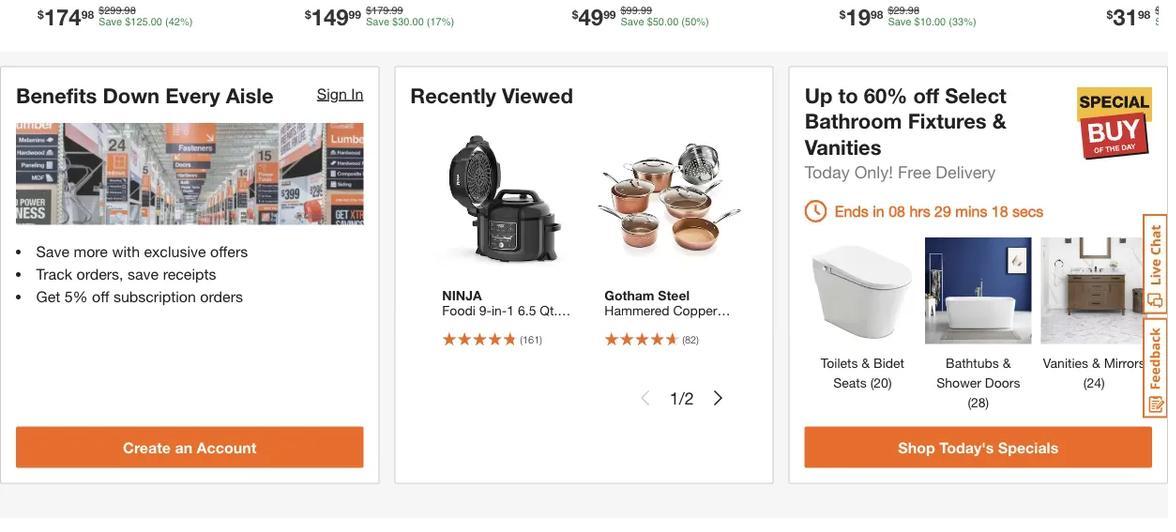 Task type: vqa. For each thing, say whether or not it's contained in the screenshot.
Pools to the right
no



Task type: describe. For each thing, give the bounding box(es) containing it.
bathtubs
[[946, 356, 999, 371]]

benefits
[[16, 83, 97, 108]]

98 for 174
[[81, 8, 94, 21]]

17
[[430, 16, 442, 28]]

save for 174
[[99, 16, 122, 28]]

save for 49
[[621, 16, 644, 28]]

up
[[805, 83, 833, 108]]

electric
[[442, 318, 486, 334]]

& for bathtubs & shower doors ( 28 )
[[1003, 356, 1011, 371]]

( 20 )
[[867, 375, 892, 391]]

29 for in
[[935, 203, 952, 221]]

sign in
[[317, 85, 364, 103]]

track
[[36, 265, 72, 283]]

save
[[128, 265, 159, 283]]

in
[[873, 203, 885, 221]]

toilets
[[821, 356, 858, 371]]

toilets & bidet seats product image image
[[810, 238, 916, 344]]

create an account button
[[16, 427, 364, 468]]

( 161 )
[[520, 334, 543, 346]]

00 for 49
[[667, 16, 679, 28]]

33
[[953, 16, 964, 28]]

20
[[874, 375, 889, 391]]

shop today's specials
[[899, 439, 1059, 457]]

1 horizontal spatial 1
[[670, 388, 679, 408]]

account
[[197, 439, 257, 457]]

secs
[[1013, 203, 1044, 221]]

sav
[[1156, 16, 1169, 28]]

save more with exclusive offers track orders, save receipts get 5% off subscription orders
[[36, 243, 248, 306]]

exclusive
[[144, 243, 206, 261]]

vanities & mirrors ( 24 )
[[1044, 356, 1146, 391]]

) for ( 82 )
[[697, 334, 699, 346]]

vanities inside up to 60% off select bathroom fixtures & vanities today only! free delivery
[[805, 135, 882, 160]]

& inside up to 60% off select bathroom fixtures & vanities today only! free delivery
[[993, 109, 1007, 134]]

( 82 )
[[683, 334, 699, 346]]

125
[[131, 16, 148, 28]]

19
[[846, 3, 871, 30]]

(op301)
[[442, 348, 490, 364]]

bathtubs & shower doors ( 28 )
[[937, 356, 1021, 411]]

179
[[372, 4, 389, 16]]

174
[[44, 3, 81, 30]]

off inside the save more with exclusive offers track orders, save receipts get 5% off subscription orders
[[92, 288, 109, 306]]

) inside the bathtubs & shower doors ( 28 )
[[986, 395, 990, 411]]

aluminum
[[661, 318, 719, 334]]

( inside the bathtubs & shower doors ( 28 )
[[968, 395, 971, 411]]

08
[[889, 203, 906, 221]]

orders
[[200, 288, 243, 306]]

vanities inside vanities & mirrors ( 24 )
[[1044, 356, 1089, 371]]

( right seats
[[871, 375, 874, 391]]

benefits down every aisle
[[16, 83, 274, 108]]

& inside "ninja foodi 9-in-1 6.5 qt. electric pressure cooker & air fryer (op301)"
[[489, 333, 497, 349]]

save for 149
[[366, 16, 390, 28]]

24
[[1087, 375, 1102, 391]]

00 for 149
[[413, 16, 424, 28]]

pressure
[[490, 318, 541, 334]]

ninja
[[442, 288, 482, 304]]

30
[[398, 16, 410, 28]]

sign
[[317, 85, 347, 103]]

create
[[123, 439, 171, 457]]

1 inside "ninja foodi 9-in-1 6.5 qt. electric pressure cooker & air fryer (op301)"
[[507, 303, 514, 319]]

( down aluminum
[[683, 334, 685, 346]]

every
[[165, 83, 220, 108]]

select
[[945, 83, 1007, 108]]

( inside "$ 149 99 $ 179 . 99 save $ 30 . 00 ( 17 %)"
[[427, 16, 430, 28]]

( inside vanities & mirrors ( 24 )
[[1084, 375, 1087, 391]]

off inside up to 60% off select bathroom fixtures & vanities today only! free delivery
[[914, 83, 940, 108]]

viewed
[[502, 83, 573, 108]]

%) for 149
[[442, 16, 454, 28]]

$ 174 98 $ 299 . 98 save $ 125 . 00 ( 42 %)
[[38, 3, 193, 30]]

receipts
[[163, 265, 216, 283]]

42
[[169, 16, 180, 28]]

copper
[[673, 303, 717, 319]]

( inside $ 19 98 $ 29 . 98 save $ 10 . 00 ( 33 %)
[[949, 16, 953, 28]]

lids
[[693, 348, 717, 364]]

steel
[[658, 288, 690, 304]]

82
[[685, 334, 697, 346]]

$ 19 98 $ 29 . 98 save $ 10 . 00 ( 33 %)
[[840, 3, 977, 30]]

fixtures
[[908, 109, 987, 134]]

foodi 9-in-1 6.5 qt. electric pressure cooker & air fryer (op301) image
[[433, 127, 580, 275]]

sign in card banner image
[[16, 123, 364, 225]]

%) for 49
[[697, 16, 709, 28]]

98 for 19
[[871, 8, 884, 21]]

special buy logo image
[[1078, 86, 1153, 161]]

glass
[[656, 348, 689, 364]]

fryer
[[520, 333, 550, 349]]

bathtubs & shower doors product image image
[[926, 238, 1032, 344]]

next slide image
[[711, 391, 726, 406]]

18
[[992, 203, 1009, 221]]

$ 149 99 $ 179 . 99 save $ 30 . 00 ( 17 %)
[[305, 3, 454, 30]]

hammered
[[605, 303, 670, 319]]

down
[[103, 83, 160, 108]]

%) for 174
[[180, 16, 193, 28]]

air
[[501, 333, 517, 349]]

$ 31 98 $ 39 sav
[[1107, 3, 1169, 30]]

1 50 from the left
[[653, 16, 665, 28]]

with inside gotham steel hammered copper 10-piece aluminum non-stick cookware set with glass lids
[[628, 348, 652, 364]]

sign in link
[[317, 85, 364, 103]]

10-
[[605, 318, 624, 334]]

28
[[971, 395, 986, 411]]

in
[[351, 85, 364, 103]]

%) for 19
[[964, 16, 977, 28]]

doors
[[985, 375, 1021, 391]]

create an account
[[123, 439, 257, 457]]

to
[[839, 83, 859, 108]]



Task type: locate. For each thing, give the bounding box(es) containing it.
recently viewed
[[410, 83, 573, 108]]

1 left 2
[[670, 388, 679, 408]]

with right set
[[628, 348, 652, 364]]

save inside "$ 149 99 $ 179 . 99 save $ 30 . 00 ( 17 %)"
[[366, 16, 390, 28]]

29 for 19
[[894, 4, 906, 16]]

orders,
[[76, 265, 123, 283]]

&
[[993, 109, 1007, 134], [489, 333, 497, 349], [862, 356, 870, 371], [1003, 356, 1011, 371], [1092, 356, 1101, 371]]

) down doors
[[986, 395, 990, 411]]

1 / 2
[[670, 388, 694, 408]]

9-
[[479, 303, 492, 319]]

$
[[99, 4, 104, 16], [366, 4, 372, 16], [621, 4, 627, 16], [888, 4, 894, 16], [1156, 4, 1161, 16], [38, 8, 44, 21], [305, 8, 311, 21], [572, 8, 579, 21], [840, 8, 846, 21], [1107, 8, 1113, 21], [125, 16, 131, 28], [392, 16, 398, 28], [647, 16, 653, 28], [915, 16, 920, 28]]

save up the track
[[36, 243, 70, 261]]

ends
[[835, 203, 869, 221]]

& inside toilets & bidet seats
[[862, 356, 870, 371]]

ends in 08 hrs 29 mins 18 secs
[[835, 203, 1044, 221]]

0 horizontal spatial with
[[112, 243, 140, 261]]

4 00 from the left
[[935, 16, 946, 28]]

save for 19
[[888, 16, 912, 28]]

mirrors
[[1104, 356, 1146, 371]]

1 vertical spatial with
[[628, 348, 652, 364]]

00 for 174
[[151, 16, 162, 28]]

in-
[[492, 303, 507, 319]]

save
[[99, 16, 122, 28], [366, 16, 390, 28], [621, 16, 644, 28], [888, 16, 912, 28], [36, 243, 70, 261]]

29 inside $ 19 98 $ 29 . 98 save $ 10 . 00 ( 33 %)
[[894, 4, 906, 16]]

1 horizontal spatial off
[[914, 83, 940, 108]]

up to 60% off select bathroom fixtures & vanities today only! free delivery
[[805, 83, 1007, 183]]

)
[[540, 334, 543, 346], [697, 334, 699, 346], [889, 375, 892, 391], [1102, 375, 1105, 391], [986, 395, 990, 411]]

149
[[311, 3, 349, 30]]

& down the select
[[993, 109, 1007, 134]]

vanities up 24
[[1044, 356, 1089, 371]]

piece
[[624, 318, 657, 334]]

) down mirrors
[[1102, 375, 1105, 391]]

bathroom
[[805, 109, 903, 134]]

1 vertical spatial off
[[92, 288, 109, 306]]

1 00 from the left
[[151, 16, 162, 28]]

60%
[[864, 83, 908, 108]]

1 vertical spatial vanities
[[1044, 356, 1089, 371]]

gotham steel hammered copper 10-piece aluminum non-stick cookware set with glass lids
[[605, 288, 727, 364]]

( right air
[[520, 334, 523, 346]]

10
[[920, 16, 932, 28]]

an
[[175, 439, 193, 457]]

98
[[124, 4, 136, 16], [908, 4, 920, 16], [81, 8, 94, 21], [871, 8, 884, 21], [1138, 8, 1151, 21]]

& inside the bathtubs & shower doors ( 28 )
[[1003, 356, 1011, 371]]

) down pressure
[[540, 334, 543, 346]]

off down the orders,
[[92, 288, 109, 306]]

shop today's specials link
[[805, 427, 1153, 468]]

( right 125
[[165, 16, 169, 28]]

00 right "49"
[[667, 16, 679, 28]]

save inside $ 174 98 $ 299 . 98 save $ 125 . 00 ( 42 %)
[[99, 16, 122, 28]]

non-
[[605, 333, 634, 349]]

& inside vanities & mirrors ( 24 )
[[1092, 356, 1101, 371]]

%) inside $ 174 98 $ 299 . 98 save $ 125 . 00 ( 42 %)
[[180, 16, 193, 28]]

5%
[[64, 288, 88, 306]]

save left 10
[[888, 16, 912, 28]]

( inside $ 174 98 $ 299 . 98 save $ 125 . 00 ( 42 %)
[[165, 16, 169, 28]]

6.5
[[518, 303, 536, 319]]

29
[[894, 4, 906, 16], [935, 203, 952, 221]]

00 inside $ 19 98 $ 29 . 98 save $ 10 . 00 ( 33 %)
[[935, 16, 946, 28]]

hammered copper 10-piece aluminum non-stick cookware set with glass lids image
[[595, 127, 743, 275]]

1 vertical spatial 29
[[935, 203, 952, 221]]

& left bidet
[[862, 356, 870, 371]]

seats
[[834, 375, 867, 391]]

39
[[1161, 4, 1169, 16]]

0 vertical spatial off
[[914, 83, 940, 108]]

save inside "$ 49 99 $ 99 . 99 save $ 50 . 00 ( 50 %)"
[[621, 16, 644, 28]]

2 50 from the left
[[685, 16, 697, 28]]

more
[[74, 243, 108, 261]]

off up fixtures
[[914, 83, 940, 108]]

( right 30
[[427, 16, 430, 28]]

/
[[679, 388, 685, 408]]

cookware
[[667, 333, 727, 349]]

3 %) from the left
[[697, 16, 709, 28]]

0 horizontal spatial vanities
[[805, 135, 882, 160]]

1 horizontal spatial 50
[[685, 16, 697, 28]]

1 %) from the left
[[180, 16, 193, 28]]

hrs
[[910, 203, 931, 221]]

save inside the save more with exclusive offers track orders, save receipts get 5% off subscription orders
[[36, 243, 70, 261]]

& left air
[[489, 333, 497, 349]]

1 horizontal spatial vanities
[[1044, 356, 1089, 371]]

shower
[[937, 375, 982, 391]]

%) inside "$ 149 99 $ 179 . 99 save $ 30 . 00 ( 17 %)"
[[442, 16, 454, 28]]

this is the first slide image
[[638, 391, 653, 406]]

recently
[[410, 83, 497, 108]]

0 horizontal spatial 29
[[894, 4, 906, 16]]

aisle
[[226, 83, 274, 108]]

& for toilets & bidet seats
[[862, 356, 870, 371]]

save left 125
[[99, 16, 122, 28]]

%) inside "$ 49 99 $ 99 . 99 save $ 50 . 00 ( 50 %)"
[[697, 16, 709, 28]]

qt.
[[540, 303, 558, 319]]

) for ( 20 )
[[889, 375, 892, 391]]

00 inside "$ 149 99 $ 179 . 99 save $ 30 . 00 ( 17 %)"
[[413, 16, 424, 28]]

98 inside the $ 31 98 $ 39 sav
[[1138, 8, 1151, 21]]

save right "49"
[[621, 16, 644, 28]]

0 vertical spatial 29
[[894, 4, 906, 16]]

2
[[685, 388, 694, 408]]

00 inside $ 174 98 $ 299 . 98 save $ 125 . 00 ( 42 %)
[[151, 16, 162, 28]]

0 horizontal spatial 50
[[653, 16, 665, 28]]

cooker
[[442, 333, 485, 349]]

2 00 from the left
[[413, 16, 424, 28]]

vanities
[[805, 135, 882, 160], [1044, 356, 1089, 371]]

) down bidet
[[889, 375, 892, 391]]

1
[[507, 303, 514, 319], [670, 388, 679, 408]]

feedback link image
[[1143, 317, 1169, 419]]

) inside vanities & mirrors ( 24 )
[[1102, 375, 1105, 391]]

0 horizontal spatial 1
[[507, 303, 514, 319]]

1 vertical spatial 1
[[670, 388, 679, 408]]

stick
[[634, 333, 664, 349]]

1 horizontal spatial 29
[[935, 203, 952, 221]]

0 vertical spatial vanities
[[805, 135, 882, 160]]

3 00 from the left
[[667, 16, 679, 28]]

0 vertical spatial with
[[112, 243, 140, 261]]

2 %) from the left
[[442, 16, 454, 28]]

) for ( 161 )
[[540, 334, 543, 346]]

with inside the save more with exclusive offers track orders, save receipts get 5% off subscription orders
[[112, 243, 140, 261]]

00 for 19
[[935, 16, 946, 28]]

29 right "hrs"
[[935, 203, 952, 221]]

set
[[605, 348, 624, 364]]

save left 30
[[366, 16, 390, 28]]

0 vertical spatial 1
[[507, 303, 514, 319]]

with
[[112, 243, 140, 261], [628, 348, 652, 364]]

live chat image
[[1143, 214, 1169, 314]]

49
[[579, 3, 604, 30]]

%) inside $ 19 98 $ 29 . 98 save $ 10 . 00 ( 33 %)
[[964, 16, 977, 28]]

( down 'shower'
[[968, 395, 971, 411]]

1 left 6.5
[[507, 303, 514, 319]]

( left "feedback link" image
[[1084, 375, 1087, 391]]

vanities & mirrors product image image
[[1041, 238, 1148, 344]]

foodi
[[442, 303, 476, 319]]

offers
[[210, 243, 248, 261]]

& for vanities & mirrors ( 24 )
[[1092, 356, 1101, 371]]

00 right 125
[[151, 16, 162, 28]]

save inside $ 19 98 $ 29 . 98 save $ 10 . 00 ( 33 %)
[[888, 16, 912, 28]]

$ 49 99 $ 99 . 99 save $ 50 . 00 ( 50 %)
[[572, 3, 709, 30]]

29 left 10
[[894, 4, 906, 16]]

0 horizontal spatial off
[[92, 288, 109, 306]]

) down aluminum
[[697, 334, 699, 346]]

& up 24
[[1092, 356, 1101, 371]]

4 %) from the left
[[964, 16, 977, 28]]

(
[[165, 16, 169, 28], [427, 16, 430, 28], [682, 16, 685, 28], [949, 16, 953, 28], [520, 334, 523, 346], [683, 334, 685, 346], [871, 375, 874, 391], [1084, 375, 1087, 391], [968, 395, 971, 411]]

ninja foodi 9-in-1 6.5 qt. electric pressure cooker & air fryer (op301)
[[442, 288, 558, 364]]

00 right 30
[[413, 16, 424, 28]]

99
[[392, 4, 403, 16], [627, 4, 638, 16], [641, 4, 652, 16], [349, 8, 361, 21], [604, 8, 616, 21]]

31
[[1113, 3, 1138, 30]]

00 right 10
[[935, 16, 946, 28]]

1 horizontal spatial with
[[628, 348, 652, 364]]

& up doors
[[1003, 356, 1011, 371]]

subscription
[[113, 288, 196, 306]]

vanities up today only!
[[805, 135, 882, 160]]

98 for 31
[[1138, 8, 1151, 21]]

with up 'save'
[[112, 243, 140, 261]]

( right "49"
[[682, 16, 685, 28]]

00 inside "$ 49 99 $ 99 . 99 save $ 50 . 00 ( 50 %)"
[[667, 16, 679, 28]]

( inside "$ 49 99 $ 99 . 99 save $ 50 . 00 ( 50 %)"
[[682, 16, 685, 28]]

get
[[36, 288, 60, 306]]

mins
[[956, 203, 988, 221]]

off
[[914, 83, 940, 108], [92, 288, 109, 306]]

today only!
[[805, 162, 894, 183]]

( right 10
[[949, 16, 953, 28]]

free delivery
[[898, 162, 996, 183]]

161
[[523, 334, 540, 346]]

bidet
[[874, 356, 905, 371]]



